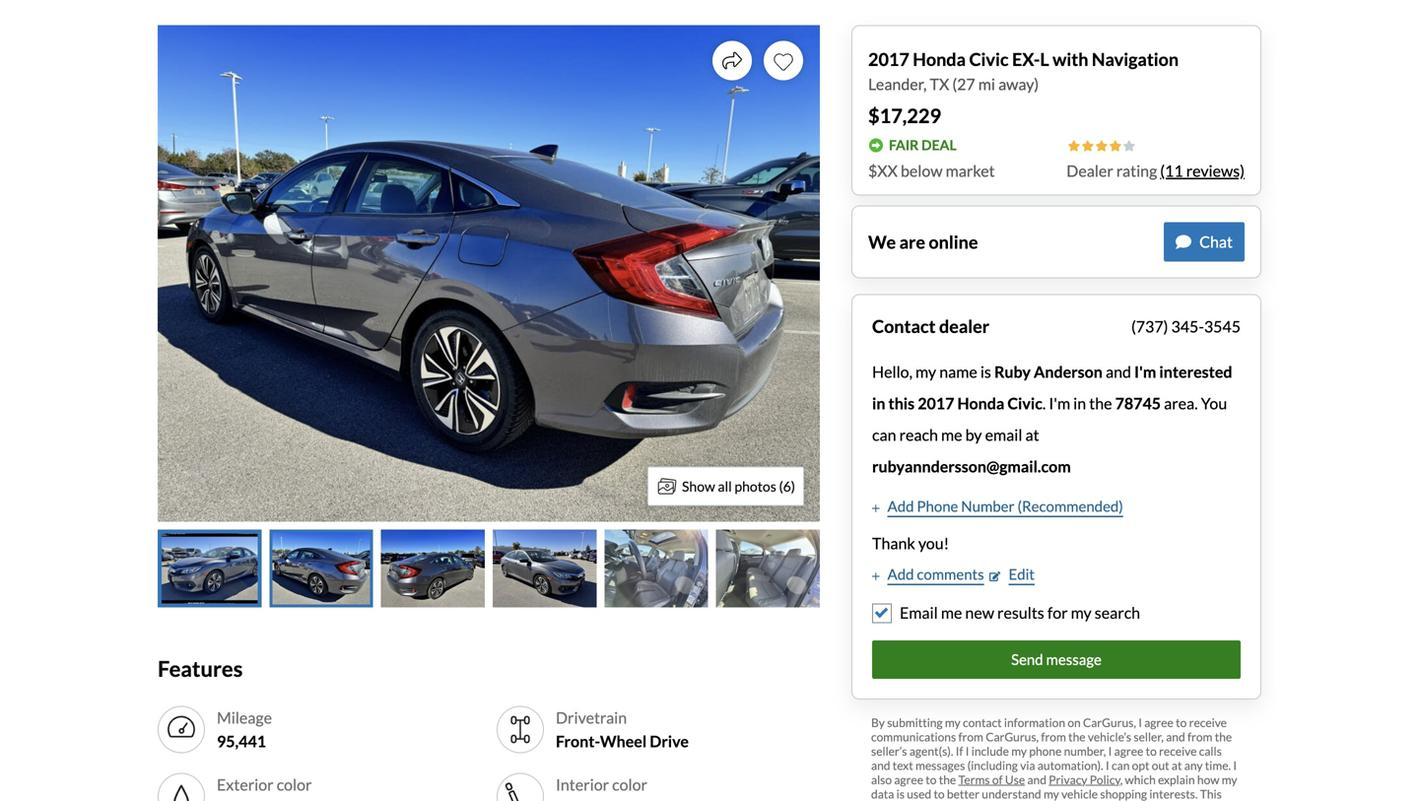 Task type: describe. For each thing, give the bounding box(es) containing it.
view vehicle photo 5 image
[[604, 530, 708, 608]]

comments
[[917, 565, 984, 583]]

show all photos (6) link
[[647, 467, 804, 506]]

mileage
[[217, 708, 272, 727]]

fair
[[889, 137, 919, 153]]

all
[[718, 478, 732, 495]]

are
[[899, 231, 925, 253]]

my right for
[[1071, 603, 1092, 622]]

shopping
[[1100, 787, 1147, 801]]

wheel
[[600, 732, 647, 751]]

3545
[[1204, 317, 1241, 336]]

away)
[[998, 74, 1039, 94]]

0 vertical spatial receive
[[1189, 715, 1227, 729]]

how
[[1197, 772, 1219, 787]]

messages
[[916, 758, 965, 772]]

mileage image
[[166, 714, 197, 746]]

345-
[[1171, 317, 1204, 336]]

exterior color image
[[166, 781, 197, 801]]

better
[[947, 787, 980, 801]]

(recommended)
[[1017, 497, 1123, 515]]

policy
[[1090, 772, 1120, 787]]

new
[[965, 603, 994, 622]]

1 vertical spatial i'm
[[1049, 394, 1070, 413]]

(including
[[967, 758, 1018, 772]]

rating
[[1116, 161, 1157, 180]]

number,
[[1064, 744, 1106, 758]]

2 in from the left
[[1073, 394, 1086, 413]]

drivetrain image
[[505, 714, 536, 746]]

with
[[1053, 48, 1088, 70]]

3 from from the left
[[1187, 729, 1213, 744]]

area.
[[1164, 394, 1198, 413]]

view vehicle photo 1 image
[[158, 530, 261, 608]]

the up 'not'
[[939, 772, 956, 787]]

dealer
[[939, 316, 990, 337]]

at inside area. you can reach me by email at
[[1025, 425, 1039, 444]]

consent
[[871, 801, 912, 801]]

color for interior color
[[612, 775, 647, 794]]

(11
[[1160, 161, 1183, 180]]

privacy policy link
[[1049, 772, 1120, 787]]

seller,
[[1134, 729, 1164, 744]]

2017 for ex-
[[868, 48, 909, 70]]

exterior
[[217, 775, 274, 794]]

and up condition
[[1027, 772, 1046, 787]]

by
[[965, 425, 982, 444]]

civic for ex-
[[969, 48, 1009, 70]]

phone
[[917, 497, 958, 515]]

i'm interested in this
[[872, 362, 1232, 413]]

used
[[907, 787, 931, 801]]

i right vehicle's
[[1138, 715, 1142, 729]]

$xx
[[868, 161, 898, 180]]

i right if
[[966, 744, 969, 758]]

as
[[992, 801, 1003, 801]]

i right 'number,'
[[1108, 744, 1112, 758]]

$17,229
[[868, 104, 941, 128]]

the up automation).
[[1068, 729, 1086, 744]]

information
[[1004, 715, 1065, 729]]

to right seller,
[[1176, 715, 1187, 729]]

a
[[1005, 801, 1011, 801]]

edit image
[[990, 571, 1001, 581]]

add for add comments
[[887, 565, 914, 583]]

honda for .
[[957, 394, 1004, 413]]

2 horizontal spatial is
[[980, 362, 991, 381]]

email
[[900, 603, 938, 622]]

2 from from the left
[[1041, 729, 1066, 744]]

tx
[[930, 74, 949, 94]]

hello, my name is ruby anderson and
[[872, 362, 1134, 381]]

thank you!
[[872, 534, 949, 553]]

0 horizontal spatial is
[[896, 787, 905, 801]]

and left text
[[871, 758, 890, 772]]

l
[[1040, 48, 1049, 70]]

interior color
[[556, 775, 647, 794]]

email me new results for my search
[[900, 603, 1140, 622]]

navigation
[[1092, 48, 1179, 70]]

reviews)
[[1186, 161, 1245, 180]]

drivetrain
[[556, 708, 627, 727]]

to up 'not'
[[926, 772, 937, 787]]

(11 reviews) button
[[1160, 159, 1245, 183]]

by
[[871, 715, 885, 729]]

any
[[1184, 758, 1203, 772]]

1 from from the left
[[958, 729, 983, 744]]

honda for ex-
[[913, 48, 966, 70]]

at inside the by submitting my contact information on cargurus, i agree to receive communications from cargurus, from the vehicle's seller, and from the seller's agent(s). if i include my phone number, i agree to receive calls and text messages (including via automation). i can opt out at any time. i also agree to the
[[1172, 758, 1182, 772]]

results
[[997, 603, 1044, 622]]

interior
[[556, 775, 609, 794]]

send
[[1011, 650, 1043, 668]]

contact
[[872, 316, 936, 337]]

civic for .
[[1007, 394, 1043, 413]]

dealer
[[1067, 161, 1113, 180]]

submitting
[[887, 715, 943, 729]]

photos
[[735, 478, 776, 495]]

time.
[[1205, 758, 1231, 772]]

view vehicle photo 2 image
[[269, 530, 373, 608]]

0 horizontal spatial cargurus,
[[986, 729, 1039, 744]]

(737) 345-3545
[[1131, 317, 1241, 336]]

terms of use link
[[958, 772, 1025, 787]]

95,441
[[217, 732, 266, 751]]

you!
[[918, 534, 949, 553]]

required
[[945, 801, 989, 801]]

my right how at the bottom
[[1222, 772, 1237, 787]]

of inside , which explain how my data is used to better understand my vehicle shopping interests. this consent is not required as a condition of purchase. standard messa
[[1065, 801, 1075, 801]]

area. you can reach me by email at
[[872, 394, 1227, 444]]

1 vertical spatial agree
[[1114, 744, 1143, 758]]

and up 78745
[[1106, 362, 1131, 381]]

seller's
[[871, 744, 907, 758]]



Task type: locate. For each thing, give the bounding box(es) containing it.
agree right also
[[894, 772, 923, 787]]

add phone number (recommended) button
[[872, 495, 1123, 517]]

view vehicle photo 6 image
[[716, 530, 820, 608]]

1 vertical spatial me
[[941, 603, 962, 622]]

civic inside the 2017 honda civic ex-l with navigation leander, tx (27 mi away)
[[969, 48, 1009, 70]]

ex-
[[1012, 48, 1040, 70]]

(737)
[[1131, 317, 1168, 336]]

1 vertical spatial at
[[1172, 758, 1182, 772]]

market
[[946, 161, 995, 180]]

at right email at bottom
[[1025, 425, 1039, 444]]

1 horizontal spatial from
[[1041, 729, 1066, 744]]

1 horizontal spatial i'm
[[1134, 362, 1156, 381]]

i
[[1138, 715, 1142, 729], [966, 744, 969, 758], [1108, 744, 1112, 758], [1106, 758, 1109, 772], [1233, 758, 1237, 772]]

1 vertical spatial honda
[[957, 394, 1004, 413]]

vehicle's
[[1088, 729, 1131, 744]]

of
[[992, 772, 1003, 787], [1065, 801, 1075, 801]]

this
[[888, 394, 915, 413]]

2 me from the top
[[941, 603, 962, 622]]

dealer rating (11 reviews)
[[1067, 161, 1245, 180]]

my left vehicle
[[1044, 787, 1059, 801]]

1 vertical spatial 2017
[[918, 394, 954, 413]]

chat button
[[1164, 222, 1245, 262]]

1 horizontal spatial at
[[1172, 758, 1182, 772]]

color for exterior color
[[277, 775, 312, 794]]

standard
[[1130, 801, 1177, 801]]

2017 up leander,
[[868, 48, 909, 70]]

from up any
[[1187, 729, 1213, 744]]

2 plus image from the top
[[872, 571, 880, 581]]

0 horizontal spatial can
[[872, 425, 896, 444]]

2017 inside the 2017 honda civic ex-l with navigation leander, tx (27 mi away)
[[868, 48, 909, 70]]

receive up calls
[[1189, 715, 1227, 729]]

my left 'name'
[[916, 362, 936, 381]]

1 horizontal spatial 2017
[[918, 394, 954, 413]]

in inside i'm interested in this
[[872, 394, 885, 413]]

this
[[1200, 787, 1222, 801]]

for
[[1047, 603, 1068, 622]]

to up which
[[1146, 744, 1157, 758]]

send message
[[1011, 650, 1102, 668]]

calls
[[1199, 744, 1222, 758]]

0 horizontal spatial of
[[992, 772, 1003, 787]]

include
[[971, 744, 1009, 758]]

purchase.
[[1077, 801, 1127, 801]]

2 horizontal spatial agree
[[1144, 715, 1174, 729]]

comment image
[[1176, 234, 1191, 250]]

is left 'not'
[[914, 801, 923, 801]]

1 vertical spatial can
[[1112, 758, 1130, 772]]

use
[[1005, 772, 1025, 787]]

1 horizontal spatial color
[[612, 775, 647, 794]]

of left use
[[992, 772, 1003, 787]]

0 vertical spatial plus image
[[872, 503, 880, 513]]

1 me from the top
[[941, 425, 962, 444]]

the up the time.
[[1215, 729, 1232, 744]]

agree up out
[[1144, 715, 1174, 729]]

receive up "explain"
[[1159, 744, 1197, 758]]

can inside area. you can reach me by email at
[[872, 425, 896, 444]]

0 vertical spatial add
[[887, 497, 914, 515]]

out
[[1152, 758, 1169, 772]]

1 horizontal spatial agree
[[1114, 744, 1143, 758]]

i left the ,
[[1106, 758, 1109, 772]]

plus image up thank
[[872, 503, 880, 513]]

honda inside the 2017 honda civic ex-l with navigation leander, tx (27 mi away)
[[913, 48, 966, 70]]

2 color from the left
[[612, 775, 647, 794]]

1 vertical spatial of
[[1065, 801, 1075, 801]]

vehicle full photo image
[[158, 25, 820, 522]]

1 plus image from the top
[[872, 503, 880, 513]]

2 add from the top
[[887, 565, 914, 583]]

condition
[[1013, 801, 1062, 801]]

plus image
[[872, 503, 880, 513], [872, 571, 880, 581]]

view vehicle photo 4 image
[[493, 530, 597, 608]]

plus image for add comments
[[872, 571, 880, 581]]

terms
[[958, 772, 990, 787]]

to inside , which explain how my data is used to better understand my vehicle shopping interests. this consent is not required as a condition of purchase. standard messa
[[934, 787, 945, 801]]

send message button
[[872, 641, 1241, 679]]

explain
[[1158, 772, 1195, 787]]

i'm right .
[[1049, 394, 1070, 413]]

is
[[980, 362, 991, 381], [896, 787, 905, 801], [914, 801, 923, 801]]

2017 for .
[[918, 394, 954, 413]]

which
[[1125, 772, 1156, 787]]

at right out
[[1172, 758, 1182, 772]]

search
[[1095, 603, 1140, 622]]

phone
[[1029, 744, 1062, 758]]

color down wheel
[[612, 775, 647, 794]]

color right the exterior
[[277, 775, 312, 794]]

is left ruby
[[980, 362, 991, 381]]

civic down ruby
[[1007, 394, 1043, 413]]

cargurus, right on
[[1083, 715, 1136, 729]]

1 vertical spatial receive
[[1159, 744, 1197, 758]]

we are online
[[868, 231, 978, 253]]

, which explain how my data is used to better understand my vehicle shopping interests. this consent is not required as a condition of purchase. standard messa
[[871, 772, 1237, 801]]

plus image inside add phone number (recommended) button
[[872, 503, 880, 513]]

0 vertical spatial of
[[992, 772, 1003, 787]]

ruby
[[994, 362, 1031, 381]]

reach
[[899, 425, 938, 444]]

me left by
[[941, 425, 962, 444]]

i'm up 78745
[[1134, 362, 1156, 381]]

mi
[[978, 74, 995, 94]]

0 horizontal spatial i'm
[[1049, 394, 1070, 413]]

1 vertical spatial add
[[887, 565, 914, 583]]

front-
[[556, 732, 600, 751]]

add down thank
[[887, 565, 914, 583]]

rubyanndersson@gmail.com
[[872, 457, 1071, 476]]

and
[[1106, 362, 1131, 381], [1166, 729, 1185, 744], [871, 758, 890, 772], [1027, 772, 1046, 787]]

my
[[916, 362, 936, 381], [1071, 603, 1092, 622], [945, 715, 961, 729], [1011, 744, 1027, 758], [1222, 772, 1237, 787], [1044, 787, 1059, 801]]

add phone number (recommended)
[[887, 497, 1123, 515]]

on
[[1068, 715, 1081, 729]]

plus image for add phone number (recommended)
[[872, 503, 880, 513]]

interior color image
[[505, 781, 536, 801]]

me inside area. you can reach me by email at
[[941, 425, 962, 444]]

plus image inside add comments button
[[872, 571, 880, 581]]

0 horizontal spatial agree
[[894, 772, 923, 787]]

via
[[1020, 758, 1035, 772]]

honda
[[913, 48, 966, 70], [957, 394, 1004, 413]]

i right the time.
[[1233, 758, 1237, 772]]

can left opt
[[1112, 758, 1130, 772]]

contact dealer
[[872, 316, 990, 337]]

add left phone
[[887, 497, 914, 515]]

and right seller,
[[1166, 729, 1185, 744]]

honda up tx on the top
[[913, 48, 966, 70]]

the
[[1089, 394, 1112, 413], [1068, 729, 1086, 744], [1215, 729, 1232, 744], [939, 772, 956, 787]]

my left 'phone'
[[1011, 744, 1027, 758]]

2 horizontal spatial from
[[1187, 729, 1213, 744]]

understand
[[982, 787, 1041, 801]]

0 horizontal spatial from
[[958, 729, 983, 744]]

name
[[939, 362, 977, 381]]

my up if
[[945, 715, 961, 729]]

edit
[[1009, 565, 1035, 583]]

communications
[[871, 729, 956, 744]]

from up the (including
[[958, 729, 983, 744]]

agent(s).
[[909, 744, 953, 758]]

if
[[956, 744, 963, 758]]

2 vertical spatial agree
[[894, 772, 923, 787]]

0 horizontal spatial in
[[872, 394, 885, 413]]

the left 78745
[[1089, 394, 1112, 413]]

0 vertical spatial i'm
[[1134, 362, 1156, 381]]

1 horizontal spatial in
[[1073, 394, 1086, 413]]

leander,
[[868, 74, 927, 94]]

0 horizontal spatial 2017
[[868, 48, 909, 70]]

of down privacy
[[1065, 801, 1075, 801]]

can
[[872, 425, 896, 444], [1112, 758, 1130, 772]]

tab list
[[158, 530, 820, 608]]

1 horizontal spatial of
[[1065, 801, 1075, 801]]

1 color from the left
[[277, 775, 312, 794]]

1 horizontal spatial is
[[914, 801, 923, 801]]

honda up by
[[957, 394, 1004, 413]]

0 horizontal spatial at
[[1025, 425, 1039, 444]]

1 horizontal spatial can
[[1112, 758, 1130, 772]]

agree up the ,
[[1114, 744, 1143, 758]]

email
[[985, 425, 1022, 444]]

,
[[1120, 772, 1123, 787]]

0 vertical spatial me
[[941, 425, 962, 444]]

from left on
[[1041, 729, 1066, 744]]

1 in from the left
[[872, 394, 885, 413]]

by submitting my contact information on cargurus, i agree to receive communications from cargurus, from the vehicle's seller, and from the seller's agent(s). if i include my phone number, i agree to receive calls and text messages (including via automation). i can opt out at any time. i also agree to the
[[871, 715, 1237, 787]]

cargurus, up via
[[986, 729, 1039, 744]]

1 vertical spatial civic
[[1007, 394, 1043, 413]]

can inside the by submitting my contact information on cargurus, i agree to receive communications from cargurus, from the vehicle's seller, and from the seller's agent(s). if i include my phone number, i agree to receive calls and text messages (including via automation). i can opt out at any time. i also agree to the
[[1112, 758, 1130, 772]]

show
[[682, 478, 715, 495]]

exterior color
[[217, 775, 312, 794]]

view vehicle photo 3 image
[[381, 530, 485, 608]]

opt
[[1132, 758, 1150, 772]]

automation).
[[1038, 758, 1103, 772]]

2017 right this on the right of page
[[918, 394, 954, 413]]

i'm inside i'm interested in this
[[1134, 362, 1156, 381]]

add comments
[[887, 565, 984, 583]]

0 vertical spatial 2017
[[868, 48, 909, 70]]

interested
[[1159, 362, 1232, 381]]

plus image down thank
[[872, 571, 880, 581]]

1 vertical spatial plus image
[[872, 571, 880, 581]]

add
[[887, 497, 914, 515], [887, 565, 914, 583]]

share image
[[722, 51, 742, 70]]

in left this on the right of page
[[872, 394, 885, 413]]

civic up mi
[[969, 48, 1009, 70]]

add comments button
[[872, 563, 984, 585]]

0 vertical spatial civic
[[969, 48, 1009, 70]]

in down the anderson
[[1073, 394, 1086, 413]]

privacy
[[1049, 772, 1087, 787]]

from
[[958, 729, 983, 744], [1041, 729, 1066, 744], [1187, 729, 1213, 744]]

0 vertical spatial agree
[[1144, 715, 1174, 729]]

in
[[872, 394, 885, 413], [1073, 394, 1086, 413]]

(6)
[[779, 478, 795, 495]]

0 vertical spatial honda
[[913, 48, 966, 70]]

thank
[[872, 534, 915, 553]]

text
[[893, 758, 913, 772]]

add for add phone number (recommended)
[[887, 497, 914, 515]]

$xx below market
[[868, 161, 995, 180]]

0 vertical spatial at
[[1025, 425, 1039, 444]]

me left new
[[941, 603, 962, 622]]

edit button
[[990, 563, 1035, 585]]

.
[[1043, 394, 1046, 413]]

can left reach
[[872, 425, 896, 444]]

1 add from the top
[[887, 497, 914, 515]]

online
[[929, 231, 978, 253]]

contact
[[963, 715, 1002, 729]]

0 horizontal spatial color
[[277, 775, 312, 794]]

to right used
[[934, 787, 945, 801]]

1 horizontal spatial cargurus,
[[1083, 715, 1136, 729]]

is right the "data"
[[896, 787, 905, 801]]

0 vertical spatial can
[[872, 425, 896, 444]]



Task type: vqa. For each thing, say whether or not it's contained in the screenshot.
the not
yes



